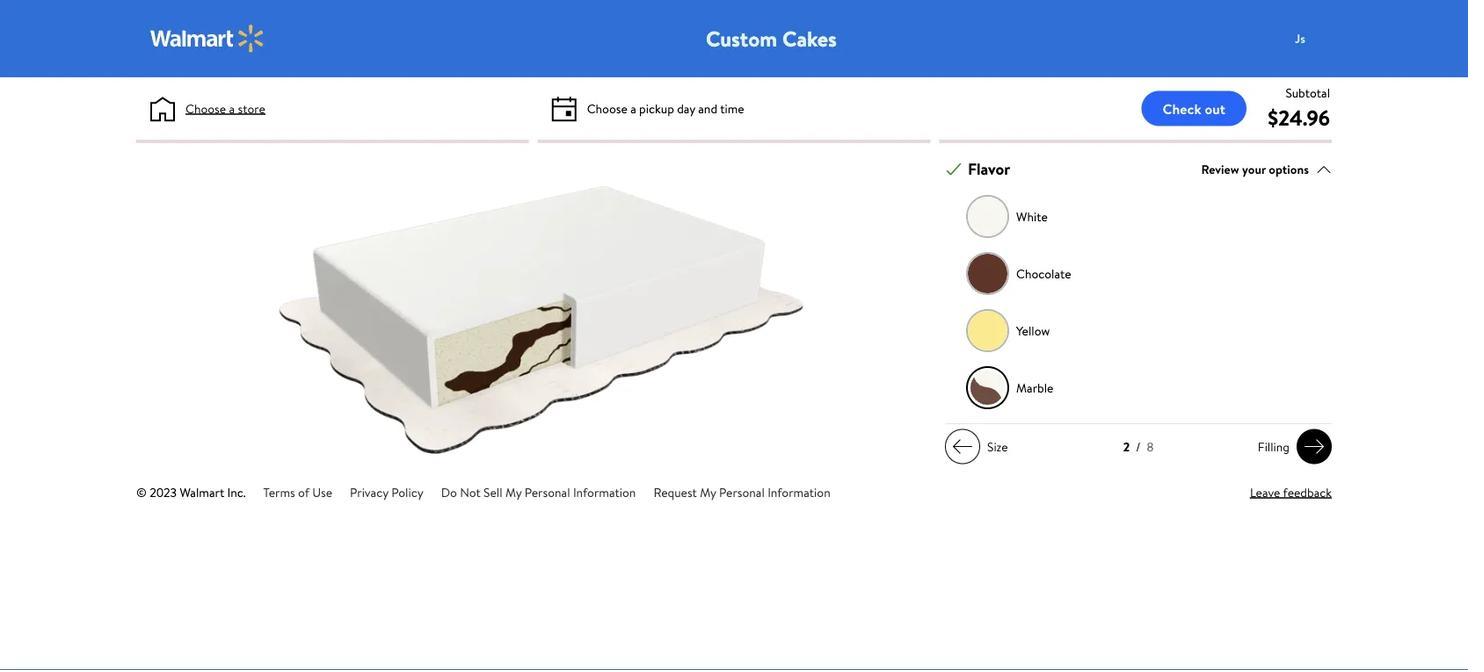 Task type: locate. For each thing, give the bounding box(es) containing it.
a inside choose a store link
[[229, 100, 235, 117]]

2 information from the left
[[768, 484, 831, 501]]

request
[[654, 484, 697, 501]]

0 horizontal spatial my
[[506, 484, 522, 501]]

choose a store
[[186, 100, 265, 117]]

my
[[506, 484, 522, 501], [700, 484, 716, 501]]

feedback
[[1284, 484, 1332, 501]]

8
[[1147, 439, 1154, 456]]

review
[[1202, 161, 1240, 178]]

1 icon for continue arrow image from the left
[[952, 437, 973, 458]]

subtotal
[[1286, 84, 1330, 101]]

© 2023 walmart inc.
[[136, 484, 246, 501]]

walmart
[[180, 484, 224, 501]]

1 horizontal spatial a
[[631, 100, 636, 117]]

0 horizontal spatial icon for continue arrow image
[[952, 437, 973, 458]]

my right sell
[[506, 484, 522, 501]]

leave feedback button
[[1250, 484, 1332, 502]]

2 a from the left
[[631, 100, 636, 117]]

review your options element
[[1202, 160, 1309, 179]]

choose left pickup on the top left
[[587, 100, 628, 117]]

1 a from the left
[[229, 100, 235, 117]]

2 choose from the left
[[587, 100, 628, 117]]

custom
[[706, 24, 777, 53]]

information
[[573, 484, 636, 501], [768, 484, 831, 501]]

back to walmart.com image
[[150, 25, 265, 53]]

up arrow image
[[1316, 162, 1332, 177]]

/
[[1136, 439, 1141, 456]]

a left store
[[229, 100, 235, 117]]

a left pickup on the top left
[[631, 100, 636, 117]]

2 / 8
[[1124, 439, 1154, 456]]

0 horizontal spatial information
[[573, 484, 636, 501]]

my right request at the left
[[700, 484, 716, 501]]

©
[[136, 484, 147, 501]]

your
[[1243, 161, 1266, 178]]

choose left store
[[186, 100, 226, 117]]

choose
[[186, 100, 226, 117], [587, 100, 628, 117]]

1 choose from the left
[[186, 100, 226, 117]]

leave
[[1250, 484, 1281, 501]]

filling
[[1258, 439, 1290, 456]]

choose a store link
[[186, 99, 265, 118]]

do not sell my personal information link
[[441, 484, 636, 501]]

1 personal from the left
[[525, 484, 570, 501]]

privacy
[[350, 484, 389, 501]]

out
[[1205, 99, 1226, 118]]

js button
[[1283, 21, 1353, 56]]

do
[[441, 484, 457, 501]]

1 horizontal spatial information
[[768, 484, 831, 501]]

1 horizontal spatial icon for continue arrow image
[[1304, 437, 1325, 458]]

and
[[698, 100, 718, 117]]

icon for continue arrow image left size
[[952, 437, 973, 458]]

icon for continue arrow image
[[952, 437, 973, 458], [1304, 437, 1325, 458]]

time
[[720, 100, 745, 117]]

a
[[229, 100, 235, 117], [631, 100, 636, 117]]

leave feedback
[[1250, 484, 1332, 501]]

personal right request at the left
[[719, 484, 765, 501]]

$24.96
[[1268, 103, 1330, 132]]

sell
[[484, 484, 503, 501]]

check
[[1163, 99, 1202, 118]]

0 horizontal spatial a
[[229, 100, 235, 117]]

terms of use
[[263, 484, 332, 501]]

0 horizontal spatial personal
[[525, 484, 570, 501]]

1 horizontal spatial my
[[700, 484, 716, 501]]

flavor
[[968, 158, 1011, 180]]

size link
[[945, 430, 1015, 465]]

personal right sell
[[525, 484, 570, 501]]

terms
[[263, 484, 295, 501]]

yellow
[[1017, 322, 1050, 340]]

icon for continue arrow image right filling
[[1304, 437, 1325, 458]]

check out button
[[1142, 91, 1247, 126]]

1 horizontal spatial personal
[[719, 484, 765, 501]]

chocolate
[[1017, 265, 1072, 282]]

personal
[[525, 484, 570, 501], [719, 484, 765, 501]]

2 icon for continue arrow image from the left
[[1304, 437, 1325, 458]]

0 horizontal spatial choose
[[186, 100, 226, 117]]

1 horizontal spatial choose
[[587, 100, 628, 117]]

privacy policy link
[[350, 484, 424, 501]]



Task type: vqa. For each thing, say whether or not it's contained in the screenshot.
Custom
yes



Task type: describe. For each thing, give the bounding box(es) containing it.
cakes
[[783, 24, 837, 53]]

request my personal information
[[654, 484, 831, 501]]

custom cakes
[[706, 24, 837, 53]]

icon for continue arrow image inside size 'link'
[[952, 437, 973, 458]]

terms of use link
[[263, 484, 332, 501]]

choose for choose a store
[[186, 100, 226, 117]]

not
[[460, 484, 481, 501]]

a for store
[[229, 100, 235, 117]]

icon for continue arrow image inside filling link
[[1304, 437, 1325, 458]]

options
[[1269, 161, 1309, 178]]

day
[[677, 100, 696, 117]]

do not sell my personal information
[[441, 484, 636, 501]]

choose for choose a pickup day and time
[[587, 100, 628, 117]]

ok image
[[946, 162, 962, 177]]

white
[[1017, 208, 1048, 225]]

check out
[[1163, 99, 1226, 118]]

js
[[1295, 30, 1306, 47]]

a for pickup
[[631, 100, 636, 117]]

review your options link
[[1202, 158, 1332, 181]]

of
[[298, 484, 310, 501]]

1 information from the left
[[573, 484, 636, 501]]

use
[[312, 484, 332, 501]]

2023
[[150, 484, 177, 501]]

request my personal information link
[[654, 484, 831, 501]]

filling link
[[1251, 430, 1332, 465]]

store
[[238, 100, 265, 117]]

review your options
[[1202, 161, 1309, 178]]

subtotal $24.96
[[1268, 84, 1330, 132]]

pickup
[[639, 100, 674, 117]]

2 personal from the left
[[719, 484, 765, 501]]

1 my from the left
[[506, 484, 522, 501]]

choose a pickup day and time
[[587, 100, 745, 117]]

policy
[[392, 484, 424, 501]]

privacy policy
[[350, 484, 424, 501]]

size
[[988, 439, 1008, 456]]

2 my from the left
[[700, 484, 716, 501]]

inc.
[[227, 484, 246, 501]]

marble
[[1017, 380, 1054, 397]]

2
[[1124, 439, 1130, 456]]



